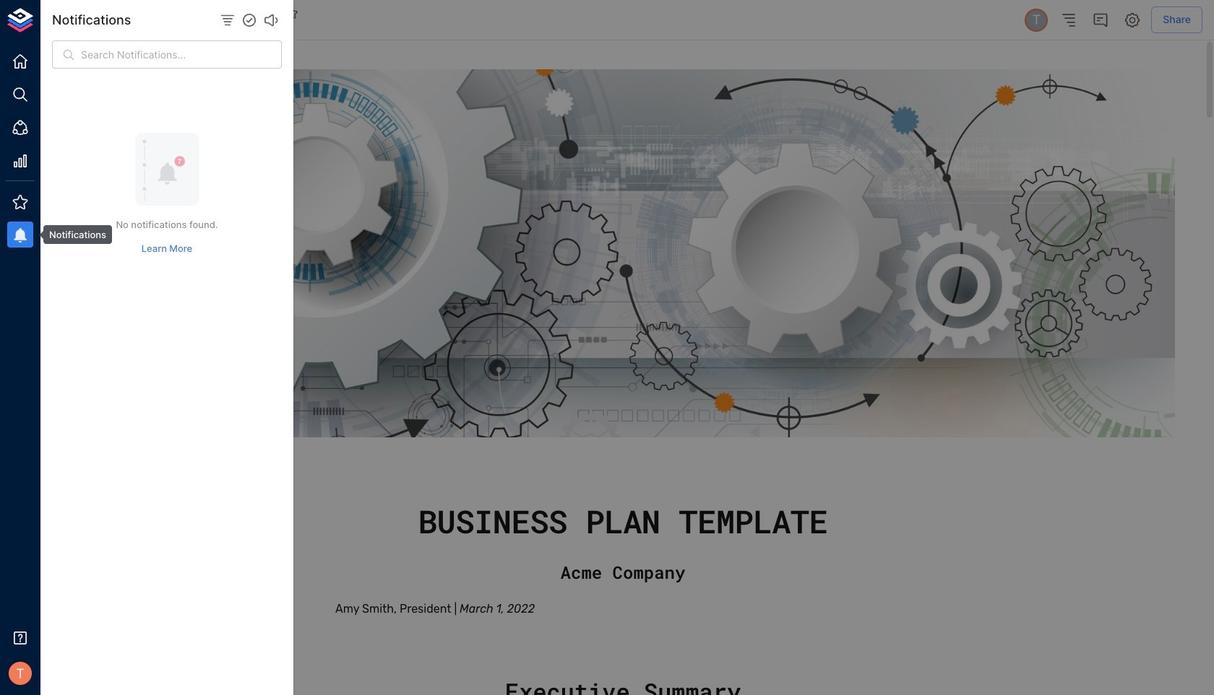 Task type: locate. For each thing, give the bounding box(es) containing it.
tooltip
[[33, 225, 112, 244]]

favorite image
[[285, 7, 298, 20]]



Task type: describe. For each thing, give the bounding box(es) containing it.
settings image
[[1124, 11, 1141, 29]]

table of contents image
[[1060, 11, 1078, 29]]

show wiki image
[[56, 11, 74, 29]]

go back image
[[95, 11, 112, 29]]

sound on image
[[262, 12, 280, 29]]

Search Notifications... text field
[[81, 40, 282, 69]]

comments image
[[1092, 11, 1109, 29]]

mark all read image
[[241, 12, 258, 29]]



Task type: vqa. For each thing, say whether or not it's contained in the screenshot.
mark all read icon
yes



